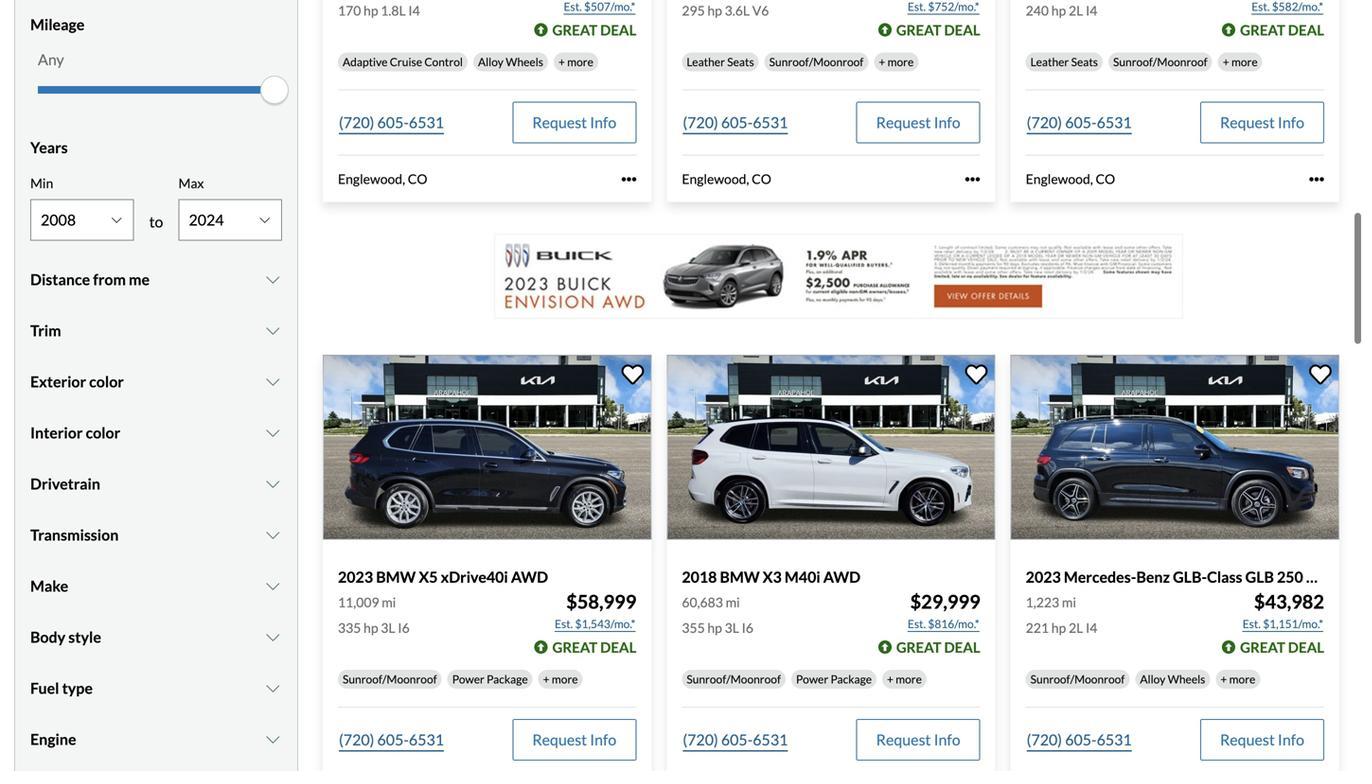 Task type: vqa. For each thing, say whether or not it's contained in the screenshot.
ONE
no



Task type: locate. For each thing, give the bounding box(es) containing it.
mi for $58,999
[[382, 595, 396, 611]]

2l inside 1,223 mi 221 hp 2l i4
[[1069, 620, 1084, 636]]

glb-
[[1174, 568, 1208, 587]]

5 chevron down image from the top
[[264, 681, 282, 697]]

co for 170 hp 1.8l i4
[[408, 171, 428, 187]]

request
[[533, 113, 587, 132], [877, 113, 932, 132], [1221, 113, 1276, 132], [533, 731, 587, 750], [877, 731, 932, 750], [1221, 731, 1276, 750]]

$29,999 est. $816/mo.*
[[908, 591, 981, 631]]

est.
[[555, 617, 573, 631], [908, 617, 926, 631], [1243, 617, 1262, 631]]

ellipsis h image
[[966, 172, 981, 187], [1310, 172, 1325, 187]]

1 mi from the left
[[382, 595, 396, 611]]

(720) 605-6531 button
[[338, 102, 445, 144], [682, 102, 789, 144], [1026, 102, 1134, 144], [338, 720, 445, 761], [682, 720, 789, 761], [1026, 720, 1134, 761]]

2023 for $58,999
[[338, 568, 373, 587]]

seats down the 240 hp 2l i4
[[1072, 55, 1099, 69]]

i4
[[409, 2, 420, 19], [1086, 2, 1098, 19], [1086, 620, 1098, 636]]

0 horizontal spatial co
[[408, 171, 428, 187]]

i6
[[398, 620, 410, 636], [742, 620, 754, 636]]

6531
[[409, 113, 444, 132], [753, 113, 788, 132], [1097, 113, 1133, 132], [409, 731, 444, 750], [753, 731, 788, 750], [1097, 731, 1133, 750]]

alpine white 2018 bmw x3 m40i awd suv / crossover all-wheel drive automatic image
[[667, 355, 996, 540]]

1 2l from the top
[[1069, 2, 1084, 19]]

i4 for 170 hp 1.8l i4
[[409, 2, 420, 19]]

color for exterior color
[[89, 373, 124, 391]]

power
[[452, 673, 485, 687], [797, 673, 829, 687]]

chevron down image inside transmission dropdown button
[[264, 528, 282, 543]]

3 est. from the left
[[1243, 617, 1262, 631]]

1 i6 from the left
[[398, 620, 410, 636]]

1 awd from the left
[[511, 568, 549, 587]]

2 horizontal spatial co
[[1096, 171, 1116, 187]]

alloy wheels for adaptive cruise control
[[478, 55, 544, 69]]

295
[[682, 2, 705, 19]]

alloy wheels
[[478, 55, 544, 69], [1141, 673, 1206, 687]]

0 vertical spatial alloy wheels
[[478, 55, 544, 69]]

3l inside 11,009 mi 335 hp 3l i6
[[381, 620, 396, 636]]

2 bmw from the left
[[720, 568, 760, 587]]

seats down 3.6l
[[728, 55, 755, 69]]

2 3l from the left
[[725, 620, 740, 636]]

1 package from the left
[[487, 673, 528, 687]]

englewood, co
[[338, 171, 428, 187], [682, 171, 772, 187], [1026, 171, 1116, 187]]

605-
[[377, 113, 409, 132], [722, 113, 753, 132], [1066, 113, 1097, 132], [377, 731, 409, 750], [722, 731, 753, 750], [1066, 731, 1097, 750]]

i4 right 240
[[1086, 2, 1098, 19]]

power for $58,999
[[452, 673, 485, 687]]

1 ellipsis h image from the left
[[966, 172, 981, 187]]

2 leather seats from the left
[[1031, 55, 1099, 69]]

2 horizontal spatial mi
[[1063, 595, 1077, 611]]

hp inside 60,683 mi 355 hp 3l i6
[[708, 620, 723, 636]]

2023 bmw x5 xdrive40i awd
[[338, 568, 549, 587]]

2 mi from the left
[[726, 595, 740, 611]]

0 horizontal spatial est.
[[555, 617, 573, 631]]

bmw for $29,999
[[720, 568, 760, 587]]

1 horizontal spatial englewood,
[[682, 171, 750, 187]]

2 ellipsis h image from the left
[[1310, 172, 1325, 187]]

sunroof/moonroof
[[770, 55, 864, 69], [1114, 55, 1208, 69], [343, 673, 437, 687], [687, 673, 781, 687], [1031, 673, 1126, 687]]

hp right 221
[[1052, 620, 1067, 636]]

2023 up 1,223 at right
[[1026, 568, 1062, 587]]

2 power package from the left
[[797, 673, 872, 687]]

chevron down image inside fuel type dropdown button
[[264, 681, 282, 697]]

2 awd from the left
[[824, 568, 861, 587]]

2023 up 11,009
[[338, 568, 373, 587]]

power package for $29,999
[[797, 673, 872, 687]]

0 horizontal spatial mi
[[382, 595, 396, 611]]

i6 right the 335
[[398, 620, 410, 636]]

170 hp 1.8l i4
[[338, 2, 420, 19]]

0 horizontal spatial leather seats
[[687, 55, 755, 69]]

2 package from the left
[[831, 673, 872, 687]]

est. for $43,982
[[1243, 617, 1262, 631]]

mi right 11,009
[[382, 595, 396, 611]]

chevron down image inside interior color dropdown button
[[264, 426, 282, 441]]

color right exterior
[[89, 373, 124, 391]]

leather
[[687, 55, 725, 69], [1031, 55, 1070, 69]]

chevron down image
[[264, 426, 282, 441], [264, 528, 282, 543], [264, 579, 282, 594], [264, 630, 282, 645], [264, 681, 282, 697]]

2 i6 from the left
[[742, 620, 754, 636]]

i4 down mercedes-
[[1086, 620, 1098, 636]]

1 horizontal spatial alloy wheels
[[1141, 673, 1206, 687]]

englewood, for 3.6l
[[682, 171, 750, 187]]

0 vertical spatial 2l
[[1069, 2, 1084, 19]]

alloy wheels for sunroof/moonroof
[[1141, 673, 1206, 687]]

mi inside 1,223 mi 221 hp 2l i4
[[1063, 595, 1077, 611]]

exterior color button
[[30, 358, 282, 406]]

color right interior
[[86, 424, 120, 442]]

2 power from the left
[[797, 673, 829, 687]]

style
[[68, 628, 101, 647]]

leather down the 240 hp 2l i4
[[1031, 55, 1070, 69]]

drivetrain
[[30, 475, 100, 493]]

2 horizontal spatial est.
[[1243, 617, 1262, 631]]

0 horizontal spatial power package
[[452, 673, 528, 687]]

alloy for adaptive cruise control
[[478, 55, 504, 69]]

mi
[[382, 595, 396, 611], [726, 595, 740, 611], [1063, 595, 1077, 611]]

chevron down image
[[264, 272, 282, 287], [264, 323, 282, 339], [264, 375, 282, 390], [264, 477, 282, 492], [264, 733, 282, 748]]

me
[[129, 270, 150, 289]]

0 vertical spatial wheels
[[506, 55, 544, 69]]

1 seats from the left
[[728, 55, 755, 69]]

advertisement region
[[494, 234, 1184, 319]]

1 co from the left
[[408, 171, 428, 187]]

1 vertical spatial alloy
[[1141, 673, 1166, 687]]

1 horizontal spatial seats
[[1072, 55, 1099, 69]]

2 leather from the left
[[1031, 55, 1070, 69]]

co
[[408, 171, 428, 187], [752, 171, 772, 187], [1096, 171, 1116, 187]]

chevron down image inside body style dropdown button
[[264, 630, 282, 645]]

0 horizontal spatial alloy
[[478, 55, 504, 69]]

wheels for adaptive cruise control
[[506, 55, 544, 69]]

1 vertical spatial wheels
[[1168, 673, 1206, 687]]

mi right "60,683"
[[726, 595, 740, 611]]

2 chevron down image from the top
[[264, 528, 282, 543]]

i4 inside 1,223 mi 221 hp 2l i4
[[1086, 620, 1098, 636]]

bmw left x3
[[720, 568, 760, 587]]

hp right '170'
[[364, 2, 378, 19]]

+
[[559, 55, 565, 69], [879, 55, 886, 69], [1223, 55, 1230, 69], [543, 673, 550, 687], [888, 673, 894, 687], [1221, 673, 1228, 687]]

1 vertical spatial 2l
[[1069, 620, 1084, 636]]

3 englewood, from the left
[[1026, 171, 1094, 187]]

2 horizontal spatial englewood, co
[[1026, 171, 1116, 187]]

bmw
[[376, 568, 416, 587], [720, 568, 760, 587]]

1 horizontal spatial wheels
[[1168, 673, 1206, 687]]

est. inside $58,999 est. $1,543/mo.*
[[555, 617, 573, 631]]

1 horizontal spatial i6
[[742, 620, 754, 636]]

0 vertical spatial color
[[89, 373, 124, 391]]

i6 inside 60,683 mi 355 hp 3l i6
[[742, 620, 754, 636]]

awd right m40i at right
[[824, 568, 861, 587]]

wheels
[[506, 55, 544, 69], [1168, 673, 1206, 687]]

0 horizontal spatial bmw
[[376, 568, 416, 587]]

est. $1,543/mo.* button
[[554, 615, 637, 634]]

color inside "exterior color" dropdown button
[[89, 373, 124, 391]]

est. inside $29,999 est. $816/mo.*
[[908, 617, 926, 631]]

leather down 295 at the right of page
[[687, 55, 725, 69]]

1 vertical spatial alloy wheels
[[1141, 673, 1206, 687]]

mi inside 11,009 mi 335 hp 3l i6
[[382, 595, 396, 611]]

transmission button
[[30, 512, 282, 559]]

hp right 240
[[1052, 2, 1067, 19]]

2 2l from the top
[[1069, 620, 1084, 636]]

color inside interior color dropdown button
[[86, 424, 120, 442]]

0 horizontal spatial 2023
[[338, 568, 373, 587]]

interior color
[[30, 424, 120, 442]]

est. inside the $43,982 est. $1,151/mo.*
[[1243, 617, 1262, 631]]

3 mi from the left
[[1063, 595, 1077, 611]]

leather for 295
[[687, 55, 725, 69]]

1 horizontal spatial alloy
[[1141, 673, 1166, 687]]

chevron down image for exterior color
[[264, 375, 282, 390]]

more
[[568, 55, 594, 69], [888, 55, 914, 69], [1232, 55, 1258, 69], [552, 673, 578, 687], [896, 673, 922, 687], [1230, 673, 1256, 687]]

seats
[[728, 55, 755, 69], [1072, 55, 1099, 69]]

0 horizontal spatial leather
[[687, 55, 725, 69]]

1 horizontal spatial power package
[[797, 673, 872, 687]]

request info button
[[513, 102, 637, 144], [857, 102, 981, 144], [1201, 102, 1325, 144], [513, 720, 637, 761], [857, 720, 981, 761], [1201, 720, 1325, 761]]

sunroof/moonroof for $58,999
[[343, 673, 437, 687]]

leather seats down the 240 hp 2l i4
[[1031, 55, 1099, 69]]

$58,999
[[567, 591, 637, 614]]

est. down '$29,999'
[[908, 617, 926, 631]]

2l right 240
[[1069, 2, 1084, 19]]

awd right xdrive40i
[[511, 568, 549, 587]]

info
[[590, 113, 617, 132], [934, 113, 961, 132], [1279, 113, 1305, 132], [590, 731, 617, 750], [934, 731, 961, 750], [1279, 731, 1305, 750]]

1 vertical spatial color
[[86, 424, 120, 442]]

power package
[[452, 673, 528, 687], [797, 673, 872, 687]]

1 chevron down image from the top
[[264, 426, 282, 441]]

night black 2023 mercedes-benz glb-class glb 250 4matic awd suv / crossover all-wheel drive automatic image
[[1011, 355, 1340, 540]]

1 power package from the left
[[452, 673, 528, 687]]

1 leather from the left
[[687, 55, 725, 69]]

5 chevron down image from the top
[[264, 733, 282, 748]]

1 horizontal spatial bmw
[[720, 568, 760, 587]]

2023
[[338, 568, 373, 587], [1026, 568, 1062, 587]]

1 horizontal spatial leather seats
[[1031, 55, 1099, 69]]

3 englewood, co from the left
[[1026, 171, 1116, 187]]

0 horizontal spatial ellipsis h image
[[966, 172, 981, 187]]

1,223 mi 221 hp 2l i4
[[1026, 595, 1098, 636]]

package
[[487, 673, 528, 687], [831, 673, 872, 687]]

englewood,
[[338, 171, 405, 187], [682, 171, 750, 187], [1026, 171, 1094, 187]]

240 hp 2l i4
[[1026, 2, 1098, 19]]

0 horizontal spatial 3l
[[381, 620, 396, 636]]

chevron down image for trim
[[264, 323, 282, 339]]

mi inside 60,683 mi 355 hp 3l i6
[[726, 595, 740, 611]]

1 horizontal spatial ellipsis h image
[[1310, 172, 1325, 187]]

1 horizontal spatial 2023
[[1026, 568, 1062, 587]]

0 horizontal spatial power
[[452, 673, 485, 687]]

hp right the 355
[[708, 620, 723, 636]]

0 horizontal spatial wheels
[[506, 55, 544, 69]]

mi right 1,223 at right
[[1063, 595, 1077, 611]]

1 2023 from the left
[[338, 568, 373, 587]]

3l for $58,999
[[381, 620, 396, 636]]

0 horizontal spatial package
[[487, 673, 528, 687]]

chevron down image inside "exterior color" dropdown button
[[264, 375, 282, 390]]

$58,999 est. $1,543/mo.*
[[555, 591, 637, 631]]

0 horizontal spatial englewood, co
[[338, 171, 428, 187]]

2l right 221
[[1069, 620, 1084, 636]]

+ more
[[559, 55, 594, 69], [879, 55, 914, 69], [1223, 55, 1258, 69], [543, 673, 578, 687], [888, 673, 922, 687], [1221, 673, 1256, 687]]

1 englewood, from the left
[[338, 171, 405, 187]]

$43,982 est. $1,151/mo.*
[[1243, 591, 1325, 631]]

4 chevron down image from the top
[[264, 630, 282, 645]]

cruise
[[390, 55, 422, 69]]

ellipsis h image for 240 hp 2l i4
[[1310, 172, 1325, 187]]

est. for $58,999
[[555, 617, 573, 631]]

3l right the 335
[[381, 620, 396, 636]]

1 horizontal spatial awd
[[824, 568, 861, 587]]

mi for $43,982
[[1063, 595, 1077, 611]]

leather seats for 2l
[[1031, 55, 1099, 69]]

1 horizontal spatial englewood, co
[[682, 171, 772, 187]]

11,009
[[338, 595, 379, 611]]

1,223
[[1026, 595, 1060, 611]]

1 est. from the left
[[555, 617, 573, 631]]

i6 for $29,999
[[742, 620, 754, 636]]

m40i
[[785, 568, 821, 587]]

335
[[338, 620, 361, 636]]

221
[[1026, 620, 1050, 636]]

est. left $1,151/mo.*
[[1243, 617, 1262, 631]]

0 horizontal spatial seats
[[728, 55, 755, 69]]

seats for 3.6l
[[728, 55, 755, 69]]

3l right the 355
[[725, 620, 740, 636]]

1 leather seats from the left
[[687, 55, 755, 69]]

2 englewood, from the left
[[682, 171, 750, 187]]

1 horizontal spatial package
[[831, 673, 872, 687]]

2 englewood, co from the left
[[682, 171, 772, 187]]

3l
[[381, 620, 396, 636], [725, 620, 740, 636]]

3l inside 60,683 mi 355 hp 3l i6
[[725, 620, 740, 636]]

4 chevron down image from the top
[[264, 477, 282, 492]]

chevron down image for drivetrain
[[264, 477, 282, 492]]

1 horizontal spatial est.
[[908, 617, 926, 631]]

control
[[425, 55, 463, 69]]

1 englewood, co from the left
[[338, 171, 428, 187]]

request info
[[533, 113, 617, 132], [877, 113, 961, 132], [1221, 113, 1305, 132], [533, 731, 617, 750], [877, 731, 961, 750], [1221, 731, 1305, 750]]

(720) 605-6531
[[339, 113, 444, 132], [683, 113, 788, 132], [1027, 113, 1133, 132], [339, 731, 444, 750], [683, 731, 788, 750], [1027, 731, 1133, 750]]

$1,151/mo.*
[[1264, 617, 1324, 631]]

deal
[[601, 21, 637, 38], [945, 21, 981, 38], [1289, 21, 1325, 38], [601, 639, 637, 656], [945, 639, 981, 656], [1289, 639, 1325, 656]]

3 co from the left
[[1096, 171, 1116, 187]]

0 horizontal spatial alloy wheels
[[478, 55, 544, 69]]

0 vertical spatial alloy
[[478, 55, 504, 69]]

2 2023 from the left
[[1026, 568, 1062, 587]]

chevron down image inside engine dropdown button
[[264, 733, 282, 748]]

0 horizontal spatial awd
[[511, 568, 549, 587]]

i6 right the 355
[[742, 620, 754, 636]]

chevron down image inside trim dropdown button
[[264, 323, 282, 339]]

0 horizontal spatial englewood,
[[338, 171, 405, 187]]

1 horizontal spatial co
[[752, 171, 772, 187]]

distance from me
[[30, 270, 150, 289]]

chevron down image inside distance from me dropdown button
[[264, 272, 282, 287]]

est. left $1,543/mo.*
[[555, 617, 573, 631]]

adaptive
[[343, 55, 388, 69]]

chevron down image inside drivetrain dropdown button
[[264, 477, 282, 492]]

0 horizontal spatial i6
[[398, 620, 410, 636]]

years button
[[30, 124, 282, 172]]

englewood, co for 1.8l
[[338, 171, 428, 187]]

awd
[[511, 568, 549, 587], [824, 568, 861, 587]]

1 horizontal spatial 3l
[[725, 620, 740, 636]]

2 co from the left
[[752, 171, 772, 187]]

1.8l
[[381, 2, 406, 19]]

295 hp 3.6l v6
[[682, 2, 769, 19]]

leather seats down 295 hp 3.6l v6
[[687, 55, 755, 69]]

(720)
[[339, 113, 375, 132], [683, 113, 719, 132], [1027, 113, 1063, 132], [339, 731, 375, 750], [683, 731, 719, 750], [1027, 731, 1063, 750]]

package for $29,999
[[831, 673, 872, 687]]

hp right the 335
[[364, 620, 378, 636]]

170
[[338, 2, 361, 19]]

1 horizontal spatial power
[[797, 673, 829, 687]]

1 chevron down image from the top
[[264, 272, 282, 287]]

great deal
[[553, 21, 637, 38], [897, 21, 981, 38], [1241, 21, 1325, 38], [553, 639, 637, 656], [897, 639, 981, 656], [1241, 639, 1325, 656]]

1 power from the left
[[452, 673, 485, 687]]

sunroof/moonroof for $43,982
[[1031, 673, 1126, 687]]

2 seats from the left
[[1072, 55, 1099, 69]]

3 chevron down image from the top
[[264, 579, 282, 594]]

1 3l from the left
[[381, 620, 396, 636]]

bmw left 'x5'
[[376, 568, 416, 587]]

3 chevron down image from the top
[[264, 375, 282, 390]]

2 est. from the left
[[908, 617, 926, 631]]

i6 inside 11,009 mi 335 hp 3l i6
[[398, 620, 410, 636]]

2 chevron down image from the top
[[264, 323, 282, 339]]

2 horizontal spatial englewood,
[[1026, 171, 1094, 187]]

1 bmw from the left
[[376, 568, 416, 587]]

i4 right 1.8l
[[409, 2, 420, 19]]

1 horizontal spatial leather
[[1031, 55, 1070, 69]]

1 horizontal spatial mi
[[726, 595, 740, 611]]



Task type: describe. For each thing, give the bounding box(es) containing it.
chevron down image for engine
[[264, 733, 282, 748]]

type
[[62, 680, 93, 698]]

v6
[[753, 2, 769, 19]]

2023 mercedes-benz glb-class glb 250 4matic 
[[1026, 568, 1364, 587]]

seats for 2l
[[1072, 55, 1099, 69]]

to
[[149, 213, 163, 231]]

package for $58,999
[[487, 673, 528, 687]]

leather seats for 3.6l
[[687, 55, 755, 69]]

est. $1,151/mo.* button
[[1242, 615, 1325, 634]]

2018 bmw x3 m40i awd
[[682, 568, 861, 587]]

awd for $29,999
[[824, 568, 861, 587]]

class
[[1208, 568, 1243, 587]]

englewood, for 2l
[[1026, 171, 1094, 187]]

mercedes-
[[1065, 568, 1137, 587]]

trim
[[30, 322, 61, 340]]

i6 for $58,999
[[398, 620, 410, 636]]

chevron down image for type
[[264, 681, 282, 697]]

355
[[682, 620, 705, 636]]

$29,999
[[911, 591, 981, 614]]

$816/mo.*
[[929, 617, 980, 631]]

wheels for sunroof/moonroof
[[1168, 673, 1206, 687]]

60,683
[[682, 595, 724, 611]]

fuel
[[30, 680, 59, 698]]

engine button
[[30, 716, 282, 764]]

exterior color
[[30, 373, 124, 391]]

distance
[[30, 270, 90, 289]]

make button
[[30, 563, 282, 610]]

adaptive cruise control
[[343, 55, 463, 69]]

chevron down image for distance from me
[[264, 272, 282, 287]]

250
[[1278, 568, 1304, 587]]

x5
[[419, 568, 438, 587]]

distance from me button
[[30, 256, 282, 304]]

years
[[30, 138, 68, 157]]

englewood, for 1.8l
[[338, 171, 405, 187]]

mileage
[[30, 15, 85, 34]]

ellipsis h image for 295 hp 3.6l v6
[[966, 172, 981, 187]]

fuel type button
[[30, 665, 282, 713]]

chevron down image for color
[[264, 426, 282, 441]]

sunroof/moonroof for $29,999
[[687, 673, 781, 687]]

$1,543/mo.*
[[575, 617, 636, 631]]

any
[[38, 50, 64, 69]]

hp right 295 at the right of page
[[708, 2, 723, 19]]

11,009 mi 335 hp 3l i6
[[338, 595, 410, 636]]

black sapphire metallic 2023 bmw x5 xdrive40i awd suv / crossover all-wheel drive automatic image
[[323, 355, 652, 540]]

4matic
[[1307, 568, 1364, 587]]

mi for $29,999
[[726, 595, 740, 611]]

est. $816/mo.* button
[[907, 615, 981, 634]]

body style
[[30, 628, 101, 647]]

3.6l
[[725, 2, 750, 19]]

transmission
[[30, 526, 119, 545]]

englewood, co for 3.6l
[[682, 171, 772, 187]]

bmw for $58,999
[[376, 568, 416, 587]]

min
[[30, 175, 53, 191]]

power for $29,999
[[797, 673, 829, 687]]

ellipsis h image
[[622, 172, 637, 187]]

trim button
[[30, 307, 282, 355]]

$43,982
[[1255, 591, 1325, 614]]

exterior
[[30, 373, 86, 391]]

60,683 mi 355 hp 3l i6
[[682, 595, 754, 636]]

240
[[1026, 2, 1050, 19]]

hp inside 11,009 mi 335 hp 3l i6
[[364, 620, 378, 636]]

3l for $29,999
[[725, 620, 740, 636]]

2018
[[682, 568, 717, 587]]

est. for $29,999
[[908, 617, 926, 631]]

i4 for 240 hp 2l i4
[[1086, 2, 1098, 19]]

benz
[[1137, 568, 1171, 587]]

alloy for sunroof/moonroof
[[1141, 673, 1166, 687]]

body style button
[[30, 614, 282, 662]]

xdrive40i
[[441, 568, 508, 587]]

awd for $58,999
[[511, 568, 549, 587]]

power package for $58,999
[[452, 673, 528, 687]]

color for interior color
[[86, 424, 120, 442]]

x3
[[763, 568, 782, 587]]

co for 295 hp 3.6l v6
[[752, 171, 772, 187]]

chevron down image inside "make" dropdown button
[[264, 579, 282, 594]]

englewood, co for 2l
[[1026, 171, 1116, 187]]

from
[[93, 270, 126, 289]]

make
[[30, 577, 68, 596]]

hp inside 1,223 mi 221 hp 2l i4
[[1052, 620, 1067, 636]]

interior color button
[[30, 410, 282, 457]]

body
[[30, 628, 66, 647]]

glb
[[1246, 568, 1275, 587]]

mileage button
[[30, 1, 282, 48]]

leather for 240
[[1031, 55, 1070, 69]]

fuel type
[[30, 680, 93, 698]]

2023 for $43,982
[[1026, 568, 1062, 587]]

engine
[[30, 731, 76, 749]]

chevron down image for style
[[264, 630, 282, 645]]

co for 240 hp 2l i4
[[1096, 171, 1116, 187]]

drivetrain button
[[30, 461, 282, 508]]

max
[[178, 175, 204, 191]]

interior
[[30, 424, 83, 442]]



